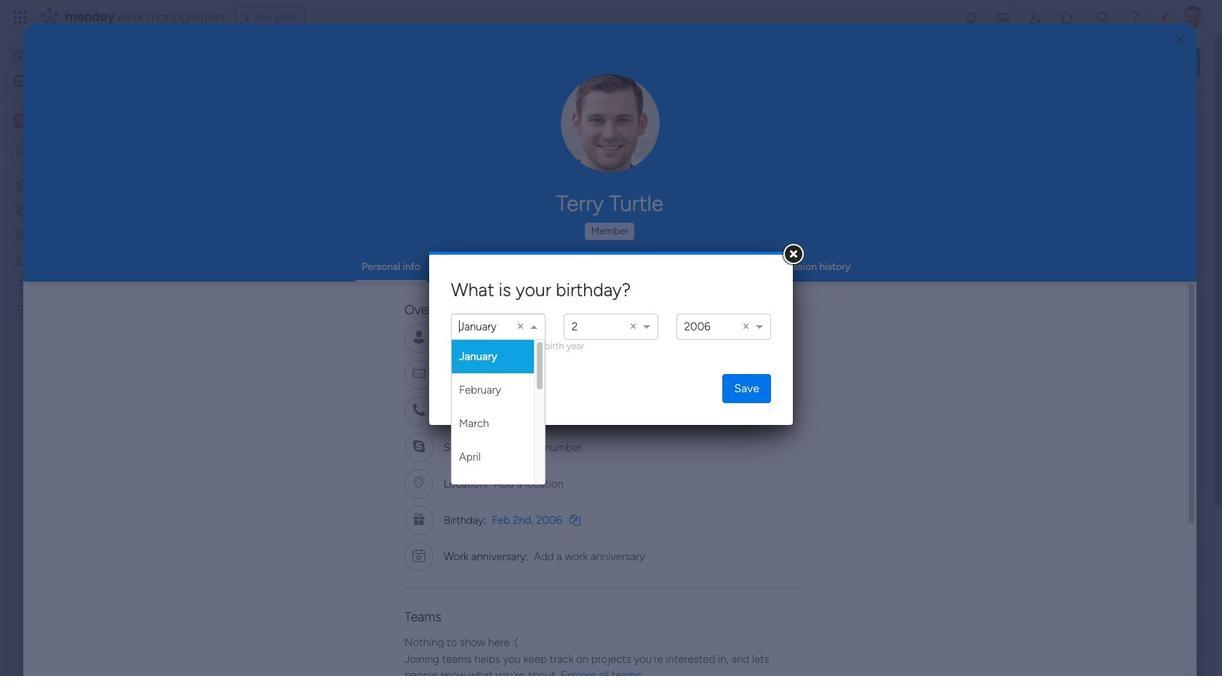 Task type: locate. For each thing, give the bounding box(es) containing it.
2 image
[[1007, 1, 1020, 17]]

notifications image
[[964, 10, 979, 25]]

january option
[[452, 340, 534, 373]]

option
[[0, 172, 186, 175], [459, 320, 497, 333], [572, 320, 578, 333], [685, 320, 711, 333]]

april option
[[452, 440, 534, 474]]

list box
[[0, 170, 186, 518], [452, 340, 545, 507]]

copied! image
[[541, 332, 552, 343], [570, 514, 581, 525]]

workspace image
[[16, 113, 26, 129]]

add to favorites image
[[908, 266, 922, 281], [432, 444, 446, 459]]

public dashboard image
[[15, 228, 29, 242]]

public board image
[[15, 178, 29, 192], [15, 203, 29, 217], [15, 253, 29, 266], [243, 266, 259, 282], [481, 266, 497, 282]]

may option
[[452, 474, 534, 507]]

terry turtle image
[[1182, 6, 1205, 29]]

None field
[[459, 314, 463, 341]]

february option
[[452, 373, 534, 407]]

march option
[[452, 407, 534, 440]]

0 vertical spatial add to favorites image
[[908, 266, 922, 281]]

1 vertical spatial copied! image
[[570, 514, 581, 525]]

0 horizontal spatial list box
[[0, 170, 186, 518]]

0 horizontal spatial add to favorites image
[[432, 444, 446, 459]]

dapulse x slim image
[[1179, 106, 1197, 123]]

0 horizontal spatial component image
[[243, 289, 256, 302]]

1 horizontal spatial component image
[[481, 289, 494, 302]]

help image
[[1128, 10, 1143, 25]]

1 vertical spatial add to favorites image
[[432, 444, 446, 459]]

component image
[[243, 289, 256, 302], [481, 289, 494, 302]]

invite members image
[[1028, 10, 1043, 25]]

1 horizontal spatial add to favorites image
[[908, 266, 922, 281]]

0 vertical spatial copied! image
[[541, 332, 552, 343]]



Task type: vqa. For each thing, say whether or not it's contained in the screenshot.
the right Shareable board icon
no



Task type: describe. For each thing, give the bounding box(es) containing it.
help center element
[[983, 600, 1201, 659]]

search everything image
[[1096, 10, 1111, 25]]

templates image image
[[996, 293, 1188, 393]]

getting started element
[[983, 530, 1201, 589]]

1 horizontal spatial list box
[[452, 340, 545, 507]]

update feed image
[[996, 10, 1011, 25]]

quick search results list box
[[225, 136, 948, 507]]

0 horizontal spatial copied! image
[[541, 332, 552, 343]]

close image
[[1177, 34, 1185, 45]]

select product image
[[13, 10, 28, 25]]

1 horizontal spatial copied! image
[[570, 514, 581, 525]]

workspace image
[[14, 113, 28, 129]]

see plans image
[[241, 9, 255, 25]]

monday marketplace image
[[1060, 10, 1075, 25]]

1 component image from the left
[[243, 289, 256, 302]]

2 component image from the left
[[481, 289, 494, 302]]



